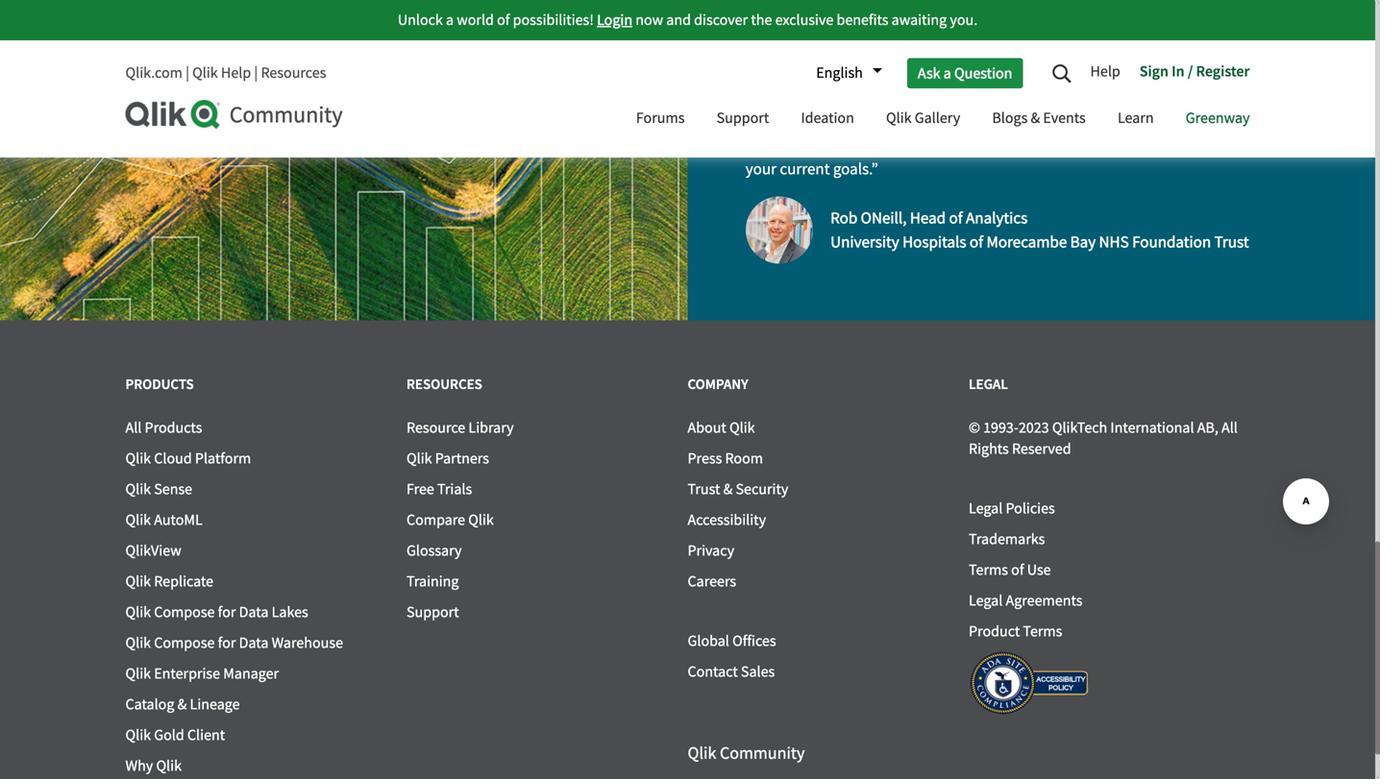 Task type: locate. For each thing, give the bounding box(es) containing it.
1 horizontal spatial qlik,
[[1133, 43, 1165, 64]]

qlik for qlik enterprise manager
[[125, 664, 151, 684]]

a for unlock
[[446, 10, 454, 30]]

1 horizontal spatial a
[[944, 63, 951, 83]]

2 vertical spatial &
[[177, 695, 187, 715]]

0 vertical spatial terms
[[969, 560, 1008, 580]]

1 compose from the top
[[154, 603, 215, 622]]

qlik compose for data warehouse
[[125, 633, 343, 653]]

data for warehouse
[[239, 633, 269, 653]]

for for lakes
[[218, 603, 236, 622]]

0 horizontal spatial trust
[[688, 480, 720, 499]]

1 horizontal spatial been
[[1142, 72, 1176, 93]]

qlik replicate
[[125, 572, 213, 592]]

| right qlik.com
[[186, 63, 189, 83]]

0 vertical spatial the
[[751, 10, 772, 30]]

0 vertical spatial and
[[666, 10, 691, 30]]

qlik cloud platform link
[[125, 449, 251, 469]]

ideation
[[801, 108, 854, 128]]

legal up trademarks
[[969, 499, 1003, 519]]

1 horizontal spatial the
[[786, 101, 809, 122]]

agreements
[[1006, 591, 1083, 611]]

trademarks link
[[969, 530, 1045, 549]]

the up "for
[[751, 10, 772, 30]]

events
[[1043, 108, 1086, 128]]

legal for legal agreements
[[969, 591, 1003, 611]]

been up new
[[1142, 72, 1176, 93]]

legal for legal policies
[[969, 499, 1003, 519]]

room
[[725, 449, 763, 469]]

catalog & lineage
[[125, 695, 240, 715]]

terms down trademarks
[[969, 560, 1008, 580]]

1 | from the left
[[186, 63, 189, 83]]

0 vertical spatial a
[[446, 10, 454, 30]]

0 vertical spatial legal
[[969, 375, 1008, 393]]

0 horizontal spatial support
[[407, 603, 459, 622]]

1 vertical spatial been
[[908, 101, 942, 122]]

partners
[[435, 449, 489, 469]]

and right now
[[666, 10, 691, 30]]

compose
[[154, 603, 215, 622], [154, 633, 215, 653]]

of
[[497, 10, 510, 30], [949, 207, 963, 229], [970, 231, 983, 253], [1011, 560, 1024, 580]]

& down enterprise
[[177, 695, 187, 715]]

qlik compose for data warehouse link
[[125, 633, 343, 653]]

1 horizontal spatial all
[[1222, 418, 1238, 438]]

legal up the product
[[969, 591, 1003, 611]]

been up globe.
[[908, 101, 942, 122]]

help
[[1090, 62, 1120, 81], [221, 63, 251, 83]]

qlik, left in
[[1133, 43, 1165, 64]]

0 horizontal spatial &
[[177, 695, 187, 715]]

qlik
[[192, 63, 218, 83], [886, 108, 912, 128], [730, 418, 755, 438], [125, 449, 151, 469], [407, 449, 432, 469], [125, 480, 151, 499], [125, 510, 151, 530], [468, 510, 494, 530], [125, 572, 151, 592], [125, 603, 151, 622], [125, 633, 151, 653], [125, 664, 151, 684], [125, 726, 151, 745], [688, 742, 716, 765], [156, 756, 182, 776]]

2 vertical spatial to
[[1115, 130, 1129, 151]]

1 horizontal spatial and
[[746, 72, 772, 93]]

0 horizontal spatial and
[[666, 10, 691, 30]]

platform
[[195, 449, 251, 469]]

1 legal from the top
[[969, 375, 1008, 393]]

contact sales
[[688, 662, 775, 682]]

1 horizontal spatial resources
[[407, 375, 482, 393]]

terms down agreements
[[1023, 622, 1062, 642]]

privacy link
[[688, 541, 734, 561]]

0 vertical spatial &
[[1031, 108, 1040, 128]]

and inside "for me, it's about having opportunities to connect; with qlik, with peers and with leaders. throughout my journey with qlik, i have been able to share the work that i've been most proud of, make fantastic new connections across the globe. there are many options to help you with your current goals."
[[746, 72, 772, 93]]

0 horizontal spatial qlik,
[[1064, 72, 1095, 93]]

data up manager
[[239, 633, 269, 653]]

possibilities!
[[513, 10, 594, 30]]

©
[[969, 418, 980, 438]]

qliktech
[[1052, 418, 1107, 438]]

qlik, left i
[[1064, 72, 1095, 93]]

legal agreements link
[[969, 591, 1083, 611]]

a
[[446, 10, 454, 30], [944, 63, 951, 83]]

resources up resource
[[407, 375, 482, 393]]

resources
[[261, 63, 326, 83], [407, 375, 482, 393]]

0 vertical spatial qlik,
[[1133, 43, 1165, 64]]

2 horizontal spatial &
[[1031, 108, 1040, 128]]

to right able
[[1212, 72, 1226, 93]]

products up cloud
[[145, 418, 202, 438]]

ada site compliance-accessibility policy image
[[969, 652, 1089, 715]]

2 compose from the top
[[154, 633, 215, 653]]

1 vertical spatial a
[[944, 63, 951, 83]]

accessibility
[[688, 510, 766, 530]]

0 vertical spatial compose
[[154, 603, 215, 622]]

2 for from the top
[[218, 633, 236, 653]]

data left lakes
[[239, 603, 269, 622]]

1 vertical spatial trust
[[688, 480, 720, 499]]

with down me,
[[775, 72, 805, 93]]

the up connections
[[786, 101, 809, 122]]

help
[[1132, 130, 1163, 151]]

reserved
[[1012, 439, 1071, 459]]

terms
[[969, 560, 1008, 580], [1023, 622, 1062, 642]]

1 vertical spatial legal
[[969, 499, 1003, 519]]

products up all products
[[125, 375, 194, 393]]

1 horizontal spatial terms
[[1023, 622, 1062, 642]]

with up of,
[[1030, 72, 1060, 93]]

and down "for
[[746, 72, 772, 93]]

1 horizontal spatial community
[[720, 742, 805, 765]]

with up have
[[1100, 43, 1130, 64]]

peers
[[1201, 43, 1239, 64]]

2 vertical spatial legal
[[969, 591, 1003, 611]]

ab,
[[1197, 418, 1219, 438]]

make
[[1048, 101, 1086, 122]]

community down sales
[[720, 742, 805, 765]]

1 vertical spatial for
[[218, 633, 236, 653]]

of,
[[1028, 101, 1045, 122]]

help link
[[1090, 55, 1130, 91]]

3 legal from the top
[[969, 591, 1003, 611]]

qlik for qlik partners
[[407, 449, 432, 469]]

& up accessibility
[[723, 480, 733, 499]]

morecambe
[[987, 231, 1067, 253]]

of down analytics at the top right of page
[[970, 231, 983, 253]]

help up fantastic
[[1090, 62, 1120, 81]]

0 horizontal spatial all
[[125, 418, 142, 438]]

for up qlik compose for data warehouse link
[[218, 603, 236, 622]]

of left "use"
[[1011, 560, 1024, 580]]

a right 'ask'
[[944, 63, 951, 83]]

for
[[218, 603, 236, 622], [218, 633, 236, 653]]

| right qlik help link at top left
[[254, 63, 258, 83]]

in
[[1172, 62, 1185, 81]]

support inside dropdown button
[[717, 108, 769, 128]]

1 horizontal spatial trust
[[1214, 231, 1249, 253]]

trust right foundation
[[1214, 231, 1249, 253]]

with
[[1100, 43, 1130, 64], [1168, 43, 1198, 64], [775, 72, 805, 93], [1030, 72, 1060, 93], [1195, 130, 1225, 151]]

the down i've
[[879, 130, 902, 151]]

having
[[874, 43, 920, 64]]

that
[[850, 101, 878, 122]]

0 horizontal spatial a
[[446, 10, 454, 30]]

0 vertical spatial trust
[[1214, 231, 1249, 253]]

to up journey on the right
[[1020, 43, 1034, 64]]

proud
[[983, 101, 1025, 122]]

qlik for qlik community
[[688, 742, 716, 765]]

qlik automl
[[125, 510, 203, 530]]

qlik partners
[[407, 449, 489, 469]]

help left the "resources" link
[[221, 63, 251, 83]]

0 vertical spatial been
[[1142, 72, 1176, 93]]

goals."
[[833, 158, 878, 179]]

2 all from the left
[[1222, 418, 1238, 438]]

0 horizontal spatial been
[[908, 101, 942, 122]]

2 legal from the top
[[969, 499, 1003, 519]]

why
[[125, 756, 153, 776]]

qlik for qlik automl
[[125, 510, 151, 530]]

0 horizontal spatial |
[[186, 63, 189, 83]]

many
[[1018, 130, 1057, 151]]

2 horizontal spatial to
[[1212, 72, 1226, 93]]

careers link
[[688, 572, 736, 592]]

world
[[457, 10, 494, 30]]

discover
[[694, 10, 748, 30]]

to left help
[[1115, 130, 1129, 151]]

support link
[[407, 603, 459, 622]]

0 horizontal spatial terms
[[969, 560, 1008, 580]]

1 vertical spatial compose
[[154, 633, 215, 653]]

a left world
[[446, 10, 454, 30]]

legal agreements
[[969, 591, 1083, 611]]

fantastic
[[1089, 101, 1148, 122]]

qlik automl link
[[125, 510, 203, 530]]

0 horizontal spatial to
[[1020, 43, 1034, 64]]

support
[[717, 108, 769, 128], [407, 603, 459, 622]]

compose up enterprise
[[154, 633, 215, 653]]

1 vertical spatial and
[[746, 72, 772, 93]]

1 data from the top
[[239, 603, 269, 622]]

2 data from the top
[[239, 633, 269, 653]]

for down 'qlik compose for data lakes'
[[218, 633, 236, 653]]

menu bar
[[622, 91, 1264, 148]]

qlik help link
[[192, 63, 251, 83]]

journey
[[975, 72, 1027, 93]]

trials
[[437, 480, 472, 499]]

data
[[239, 603, 269, 622], [239, 633, 269, 653]]

qlik community
[[688, 742, 805, 765]]

global offices
[[688, 631, 776, 651]]

sign
[[1140, 62, 1169, 81]]

& for trust
[[723, 480, 733, 499]]

1 vertical spatial data
[[239, 633, 269, 653]]

all right ab,
[[1222, 418, 1238, 438]]

0 horizontal spatial resources
[[261, 63, 326, 83]]

1 vertical spatial support
[[407, 603, 459, 622]]

compose down replicate
[[154, 603, 215, 622]]

1 for from the top
[[218, 603, 236, 622]]

0 horizontal spatial the
[[751, 10, 772, 30]]

catalog
[[125, 695, 174, 715]]

community down the "resources" link
[[229, 100, 343, 130]]

privacy
[[688, 541, 734, 561]]

international
[[1111, 418, 1194, 438]]

0 vertical spatial support
[[717, 108, 769, 128]]

policies
[[1006, 499, 1055, 519]]

2 vertical spatial the
[[879, 130, 902, 151]]

trust down the press
[[688, 480, 720, 499]]

community
[[229, 100, 343, 130], [720, 742, 805, 765]]

with up able
[[1168, 43, 1198, 64]]

resources right qlik help link at top left
[[261, 63, 326, 83]]

1 vertical spatial &
[[723, 480, 733, 499]]

1 vertical spatial resources
[[407, 375, 482, 393]]

& inside blogs & events dropdown button
[[1031, 108, 1040, 128]]

press room link
[[688, 449, 763, 469]]

qlik for qlik sense
[[125, 480, 151, 499]]

0 vertical spatial for
[[218, 603, 236, 622]]

blogs & events button
[[978, 91, 1100, 148]]

unlock a world of possibilities! login now and discover the exclusive benefits awaiting you.
[[398, 10, 978, 30]]

of right world
[[497, 10, 510, 30]]

support down 'training' link
[[407, 603, 459, 622]]

0 vertical spatial data
[[239, 603, 269, 622]]

product terms link
[[969, 622, 1062, 642]]

qlik gold client
[[125, 726, 225, 745]]

register
[[1196, 62, 1250, 81]]

sign in / register
[[1140, 62, 1250, 81]]

0 horizontal spatial community
[[229, 100, 343, 130]]

terms of use
[[969, 560, 1051, 580]]

legal up 1993-
[[969, 375, 1008, 393]]

lineage
[[190, 695, 240, 715]]

1 vertical spatial to
[[1212, 72, 1226, 93]]

ask a question link
[[907, 58, 1023, 88]]

qlikview
[[125, 541, 181, 561]]

1 horizontal spatial |
[[254, 63, 258, 83]]

1 horizontal spatial &
[[723, 480, 733, 499]]

global
[[688, 631, 729, 651]]

all up the qlik cloud platform
[[125, 418, 142, 438]]

support up connections
[[717, 108, 769, 128]]

& up the many
[[1031, 108, 1040, 128]]

1 horizontal spatial support
[[717, 108, 769, 128]]

1 horizontal spatial to
[[1115, 130, 1129, 151]]



Task type: vqa. For each thing, say whether or not it's contained in the screenshot.
THE CHAT
no



Task type: describe. For each thing, give the bounding box(es) containing it.
support for support link
[[407, 603, 459, 622]]

careers
[[688, 572, 736, 592]]

1 vertical spatial the
[[786, 101, 809, 122]]

free trials link
[[407, 480, 472, 499]]

legal policies link
[[969, 499, 1055, 519]]

1 vertical spatial qlik,
[[1064, 72, 1095, 93]]

sign in / register link
[[1130, 55, 1250, 91]]

qlik for qlik compose for data lakes
[[125, 603, 151, 622]]

qlik cloud platform
[[125, 449, 251, 469]]

most
[[946, 101, 980, 122]]

& for blogs
[[1031, 108, 1040, 128]]

1 vertical spatial products
[[145, 418, 202, 438]]

accessibility link
[[688, 510, 766, 530]]

you.
[[950, 10, 978, 30]]

current
[[780, 158, 830, 179]]

qlik image
[[125, 100, 222, 129]]

© 1993-2023 qliktech international ab, all rights reserved
[[969, 418, 1238, 459]]

product
[[969, 622, 1020, 642]]

new
[[1151, 101, 1180, 122]]

qlik compose for data lakes link
[[125, 603, 308, 622]]

all inside © 1993-2023 qliktech international ab, all rights reserved
[[1222, 418, 1238, 438]]

0 vertical spatial to
[[1020, 43, 1034, 64]]

sales
[[741, 662, 775, 682]]

me,
[[778, 43, 804, 64]]

a for ask
[[944, 63, 951, 83]]

are
[[993, 130, 1015, 151]]

ask a question
[[918, 63, 1012, 83]]

about
[[831, 43, 871, 64]]

all products link
[[125, 418, 202, 438]]

opportunities
[[923, 43, 1017, 64]]

it's
[[807, 43, 827, 64]]

now
[[636, 10, 663, 30]]

1 vertical spatial community
[[720, 742, 805, 765]]

qlik enterprise manager
[[125, 664, 279, 684]]

foundation
[[1132, 231, 1211, 253]]

qlik partners link
[[407, 449, 489, 469]]

qlik community link
[[688, 742, 805, 765]]

compare qlik link
[[407, 510, 494, 530]]

analytics
[[966, 207, 1028, 229]]

training
[[407, 572, 459, 592]]

gallery
[[915, 108, 960, 128]]

across
[[832, 130, 876, 151]]

awaiting
[[892, 10, 947, 30]]

blogs
[[992, 108, 1028, 128]]

company
[[688, 375, 748, 393]]

free trials
[[407, 480, 472, 499]]

catalog & lineage link
[[125, 695, 240, 715]]

about qlik
[[688, 418, 755, 438]]

ask
[[918, 63, 941, 83]]

connections
[[746, 130, 829, 151]]

compose for qlik compose for data warehouse
[[154, 633, 215, 653]]

press
[[688, 449, 722, 469]]

forums button
[[622, 91, 699, 148]]

english button
[[807, 57, 882, 89]]

1 horizontal spatial help
[[1090, 62, 1120, 81]]

qlik for qlik replicate
[[125, 572, 151, 592]]

share
[[746, 101, 783, 122]]

2 | from the left
[[254, 63, 258, 83]]

qlik for qlik gold client
[[125, 726, 151, 745]]

image image
[[0, 0, 688, 321]]

menu bar containing forums
[[622, 91, 1264, 148]]

unlock
[[398, 10, 443, 30]]

compose for qlik compose for data lakes
[[154, 603, 215, 622]]

offices
[[732, 631, 776, 651]]

/
[[1188, 62, 1193, 81]]

globe.
[[905, 130, 947, 151]]

2 horizontal spatial the
[[879, 130, 902, 151]]

0 vertical spatial community
[[229, 100, 343, 130]]

learn button
[[1103, 91, 1168, 148]]

trust & security
[[688, 480, 788, 499]]

global offices link
[[688, 631, 776, 651]]

security
[[736, 480, 788, 499]]

hospitals
[[903, 231, 966, 253]]

trademarks
[[969, 530, 1045, 549]]

qlik.com
[[125, 63, 183, 83]]

1 vertical spatial terms
[[1023, 622, 1062, 642]]

i've
[[881, 101, 905, 122]]

support for support dropdown button
[[717, 108, 769, 128]]

data for lakes
[[239, 603, 269, 622]]

replicate
[[154, 572, 213, 592]]

0 horizontal spatial help
[[221, 63, 251, 83]]

exclusive
[[775, 10, 834, 30]]

compare qlik
[[407, 510, 494, 530]]

manager
[[223, 664, 279, 684]]

qlik gallery
[[886, 108, 960, 128]]

qlik gallery link
[[872, 91, 975, 148]]

1 all from the left
[[125, 418, 142, 438]]

0 vertical spatial products
[[125, 375, 194, 393]]

qlik for qlik cloud platform
[[125, 449, 151, 469]]

qlik.com link
[[125, 63, 183, 83]]

use
[[1027, 560, 1051, 580]]

resources link
[[261, 63, 326, 83]]

leaders.
[[808, 72, 862, 93]]

"for me, it's about having opportunities to connect; with qlik, with peers and with leaders. throughout my journey with qlik, i have been able to share the work that i've been most proud of, make fantastic new connections across the globe. there are many options to help you with your current goals."
[[746, 43, 1239, 179]]

legal for legal
[[969, 375, 1008, 393]]

client
[[187, 726, 225, 745]]

& for catalog
[[177, 695, 187, 715]]

your
[[746, 158, 777, 179]]

you
[[1166, 130, 1191, 151]]

0 vertical spatial resources
[[261, 63, 326, 83]]

trust inside rob oneill, head of analytics university hospitals of morecambe bay nhs foundation trust
[[1214, 231, 1249, 253]]

qlik for qlik gallery
[[886, 108, 912, 128]]

qlik sense link
[[125, 480, 192, 499]]

for for warehouse
[[218, 633, 236, 653]]

throughout
[[866, 72, 947, 93]]

of right head
[[949, 207, 963, 229]]

login link
[[597, 10, 632, 30]]

library
[[468, 418, 514, 438]]

about
[[688, 418, 726, 438]]

have
[[1106, 72, 1138, 93]]

with down greenway
[[1195, 130, 1225, 151]]

terms of use link
[[969, 560, 1051, 580]]

rob
[[831, 207, 858, 229]]

qlik for qlik compose for data warehouse
[[125, 633, 151, 653]]

resource
[[407, 418, 465, 438]]

contact sales link
[[688, 662, 775, 682]]

glossary link
[[407, 541, 462, 561]]

qlik compose for data lakes
[[125, 603, 308, 622]]



